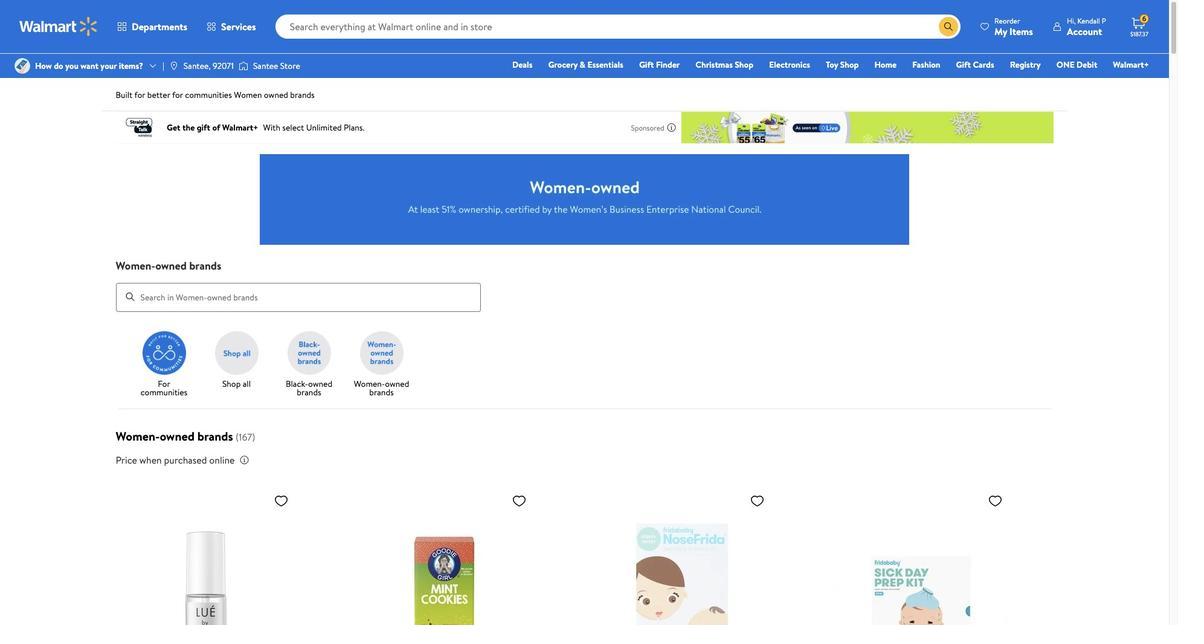Task type: locate. For each thing, give the bounding box(es) containing it.
price when purchased online
[[116, 453, 235, 466]]

communities down for communities�� image
[[141, 386, 188, 398]]

1 horizontal spatial for
[[172, 89, 183, 101]]

home link
[[870, 58, 903, 71]]

women- up search icon
[[116, 258, 155, 273]]

for right better
[[172, 89, 183, 101]]

communities down the santee, 92071
[[185, 89, 232, 101]]

shop right christmas
[[735, 59, 754, 71]]

gift for gift cards
[[957, 59, 971, 71]]

shop for toy shop
[[841, 59, 859, 71]]

black-owned brands�� image
[[287, 331, 331, 374]]

how do you want your items?
[[35, 60, 143, 72]]

1 vertical spatial communities
[[141, 386, 188, 398]]

add to favorites list, goodie girl mint cookies, gluten free, shelf stable, 7 oz box image
[[512, 493, 527, 508]]

toy
[[826, 59, 839, 71]]

shop for christmas shop
[[735, 59, 754, 71]]

women-owned brands up search icon
[[116, 258, 222, 273]]

0 horizontal spatial for
[[134, 89, 145, 101]]

my
[[995, 24, 1008, 38]]

santee, 92071
[[184, 60, 234, 72]]

shop inside 'link'
[[735, 59, 754, 71]]

shop left all
[[222, 378, 241, 390]]

women-owned. at least fifty-one percent��ownership certified by the women���s business enterprise national council.�� image
[[260, 154, 910, 245]]

gift cards
[[957, 59, 995, 71]]

6 $187.37
[[1131, 13, 1149, 38]]

1 vertical spatial women-
[[354, 378, 385, 390]]

gift left cards
[[957, 59, 971, 71]]

 image left how
[[15, 58, 30, 74]]

 image right 92071 on the left top of page
[[239, 60, 248, 72]]

items
[[1010, 24, 1034, 38]]

1 gift from the left
[[640, 59, 654, 71]]

your
[[101, 60, 117, 72]]

 image
[[15, 58, 30, 74], [239, 60, 248, 72]]

owned
[[264, 89, 288, 101], [155, 258, 187, 273], [308, 378, 333, 390], [385, 378, 409, 390], [160, 428, 195, 444]]

2 for from the left
[[172, 89, 183, 101]]

black-owned brands
[[286, 378, 333, 398]]

women- down the women-owned brands image
[[354, 378, 385, 390]]

shop right toy
[[841, 59, 859, 71]]

1 horizontal spatial women-owned brands
[[354, 378, 409, 398]]

christmas shop
[[696, 59, 754, 71]]

hi,
[[1068, 15, 1076, 26]]

(167)
[[236, 430, 255, 443]]

departments
[[132, 20, 187, 33]]

women-owned brands down the women-owned brands image
[[354, 378, 409, 398]]

deals link
[[507, 58, 538, 71]]

home
[[875, 59, 897, 71]]

shop
[[735, 59, 754, 71], [841, 59, 859, 71], [222, 378, 241, 390]]

walmart+
[[1114, 59, 1150, 71]]

2 gift from the left
[[957, 59, 971, 71]]

registry
[[1011, 59, 1041, 71]]

for communities�� image
[[142, 331, 186, 374]]

women
[[234, 89, 262, 101]]

brands inside black-owned brands
[[297, 386, 321, 398]]

built
[[116, 89, 133, 101]]

santee store
[[253, 60, 300, 72]]

gift
[[640, 59, 654, 71], [957, 59, 971, 71]]

brands
[[290, 89, 315, 101], [189, 258, 222, 273], [297, 386, 321, 398], [370, 386, 394, 398], [198, 428, 233, 444]]

electronics link
[[764, 58, 816, 71]]

0 vertical spatial communities
[[185, 89, 232, 101]]

christmas
[[696, 59, 733, 71]]

2 horizontal spatial shop
[[841, 59, 859, 71]]

Search search field
[[275, 15, 961, 39]]

add to favorites list, lue by jean seo balance hydrating & calming serum, oil-free moisturizer, organic & non-gmo, all skin types, dry skin image
[[274, 493, 289, 508]]

grocery
[[549, 59, 578, 71]]

women-
[[116, 258, 155, 273], [354, 378, 385, 390], [116, 428, 160, 444]]

one debit
[[1057, 59, 1098, 71]]

1 horizontal spatial gift
[[957, 59, 971, 71]]

0 horizontal spatial gift
[[640, 59, 654, 71]]

 image
[[169, 61, 179, 71]]

0 horizontal spatial shop
[[222, 378, 241, 390]]

92071
[[213, 60, 234, 72]]

for communities
[[141, 378, 188, 398]]

1 horizontal spatial shop
[[735, 59, 754, 71]]

women-owned brands inside women-owned brands search box
[[116, 258, 222, 273]]

black-owned brands link
[[278, 331, 341, 399]]

price
[[116, 453, 137, 466]]

1 for from the left
[[134, 89, 145, 101]]

gift cards link
[[951, 58, 1000, 71]]

1 horizontal spatial  image
[[239, 60, 248, 72]]

1 vertical spatial women-owned brands
[[354, 378, 409, 398]]

women- inside women-owned brands search box
[[116, 258, 155, 273]]

women- up price
[[116, 428, 160, 444]]

for right built
[[134, 89, 145, 101]]

owned inside search box
[[155, 258, 187, 273]]

toy shop link
[[821, 58, 865, 71]]

0 vertical spatial women-
[[116, 258, 155, 273]]

shop all�� image
[[215, 331, 258, 374]]

0 vertical spatial women-owned brands
[[116, 258, 222, 273]]

electronics
[[770, 59, 811, 71]]

hi, kendall p account
[[1068, 15, 1107, 38]]

reorder
[[995, 15, 1021, 26]]

0 horizontal spatial women-owned brands
[[116, 258, 222, 273]]

frida baby sick day prep kit: nosefrida snotsucker, medifrida pacifier, breathefrida wipes, vaporrub image
[[833, 488, 1008, 625]]

0 horizontal spatial  image
[[15, 58, 30, 74]]

communities
[[185, 89, 232, 101], [141, 386, 188, 398]]

santee,
[[184, 60, 211, 72]]

departments button
[[108, 12, 197, 41]]

gift left finder
[[640, 59, 654, 71]]

2 vertical spatial women-
[[116, 428, 160, 444]]

search image
[[125, 292, 135, 302]]

$187.37
[[1131, 30, 1149, 38]]

for
[[134, 89, 145, 101], [172, 89, 183, 101]]

women-owned brands
[[116, 258, 222, 273], [354, 378, 409, 398]]

Women-owned brands search field
[[101, 258, 1068, 312]]

for
[[158, 378, 170, 390]]

add to favorites list, frida baby sick day prep kit: nosefrida snotsucker, medifrida pacifier, breathefrida wipes, vaporrub image
[[989, 493, 1003, 508]]

deals
[[513, 59, 533, 71]]

want
[[81, 60, 99, 72]]

when
[[140, 453, 162, 466]]



Task type: vqa. For each thing, say whether or not it's contained in the screenshot.
the & up associated with 86
no



Task type: describe. For each thing, give the bounding box(es) containing it.
brands inside women-owned brands 'link'
[[370, 386, 394, 398]]

you
[[65, 60, 79, 72]]

reorder my items
[[995, 15, 1034, 38]]

p
[[1103, 15, 1107, 26]]

&
[[580, 59, 586, 71]]

brands inside women-owned brands search box
[[189, 258, 222, 273]]

sponsored
[[631, 122, 665, 133]]

for communities link
[[133, 331, 196, 399]]

search icon image
[[944, 22, 954, 31]]

 image for how do you want your items?
[[15, 58, 30, 74]]

grocery & essentials
[[549, 59, 624, 71]]

cards
[[974, 59, 995, 71]]

all
[[243, 378, 251, 390]]

Walmart Site-Wide search field
[[275, 15, 961, 39]]

items?
[[119, 60, 143, 72]]

toy shop
[[826, 59, 859, 71]]

Search in Women-owned brands search field
[[116, 283, 481, 312]]

purchased
[[164, 453, 207, 466]]

better
[[147, 89, 170, 101]]

fashion link
[[907, 58, 946, 71]]

shop all link
[[205, 331, 268, 390]]

essentials
[[588, 59, 624, 71]]

santee
[[253, 60, 278, 72]]

black-
[[286, 378, 308, 390]]

owned inside 'link'
[[385, 378, 409, 390]]

one debit link
[[1052, 58, 1103, 71]]

walmart+ link
[[1108, 58, 1155, 71]]

|
[[163, 60, 164, 72]]

online
[[209, 453, 235, 466]]

store
[[280, 60, 300, 72]]

one
[[1057, 59, 1075, 71]]

account
[[1068, 24, 1103, 38]]

women- inside the women-owned brands
[[354, 378, 385, 390]]

services button
[[197, 12, 266, 41]]

built for better for communities women owned brands
[[116, 89, 315, 101]]

frida baby nosefrida the snotsucker kit with saline nasal spray and sinus rinse aspirator for kids decongestion and cold relief, medicine alternative, 3 pieces image
[[595, 488, 770, 625]]

christmas shop link
[[691, 58, 759, 71]]

women-owned brands image
[[360, 331, 404, 374]]

walmart image
[[19, 17, 98, 36]]

6
[[1143, 13, 1147, 24]]

shop all
[[222, 378, 251, 390]]

services
[[221, 20, 256, 33]]

fashion
[[913, 59, 941, 71]]

do
[[54, 60, 63, 72]]

gift finder link
[[634, 58, 686, 71]]

gift for gift finder
[[640, 59, 654, 71]]

legal information image
[[240, 455, 249, 465]]

women-owned brands (167)
[[116, 428, 255, 444]]

add to favorites list, frida baby nosefrida the snotsucker kit with saline nasal spray and sinus rinse aspirator for kids decongestion and cold relief, medicine alternative, 3 pieces image
[[751, 493, 765, 508]]

women-owned brands inside women-owned brands 'link'
[[354, 378, 409, 398]]

finder
[[656, 59, 680, 71]]

grocery & essentials link
[[543, 58, 629, 71]]

kendall
[[1078, 15, 1101, 26]]

gift finder
[[640, 59, 680, 71]]

women-owned brands link
[[350, 331, 413, 399]]

owned inside black-owned brands
[[308, 378, 333, 390]]

goodie girl mint cookies, gluten free, shelf stable, 7 oz box image
[[356, 488, 532, 625]]

debit
[[1077, 59, 1098, 71]]

how
[[35, 60, 52, 72]]

 image for santee store
[[239, 60, 248, 72]]

registry link
[[1005, 58, 1047, 71]]

lue by jean seo balance hydrating & calming serum, oil-free moisturizer, organic & non-gmo, all skin types, dry skin image
[[118, 488, 293, 625]]



